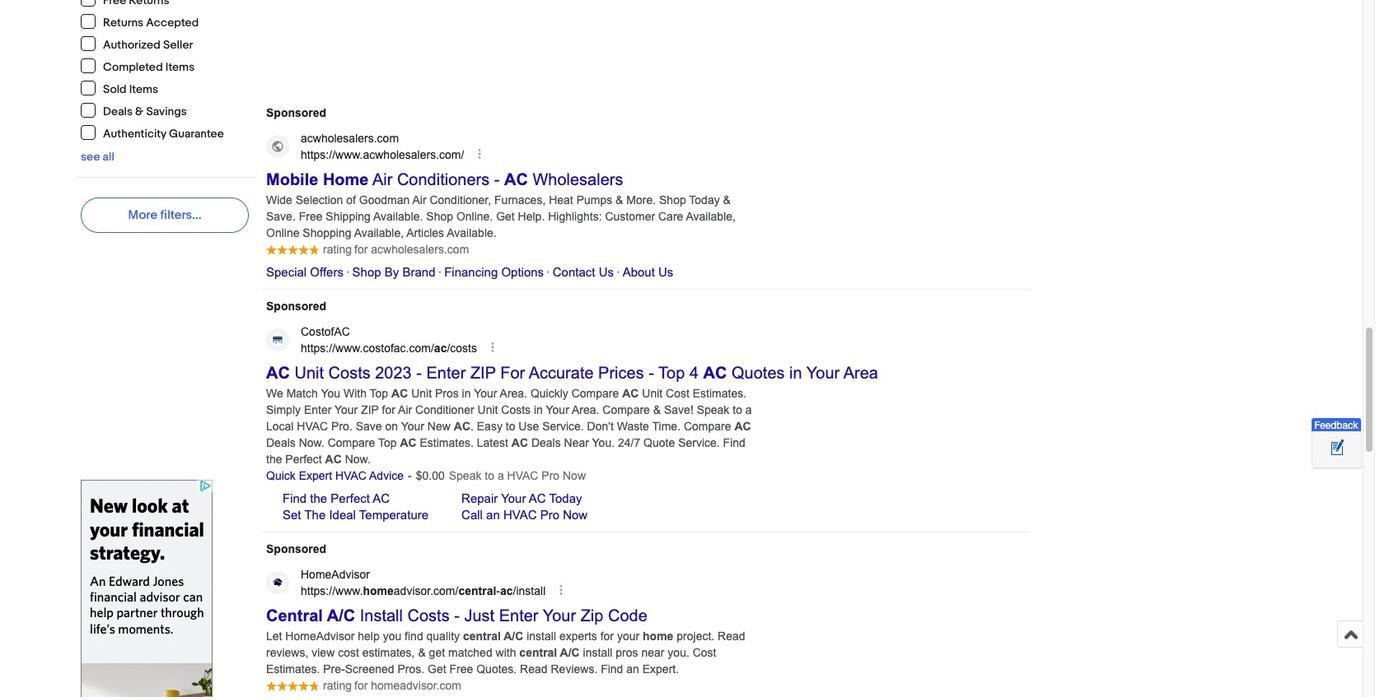 Task type: locate. For each thing, give the bounding box(es) containing it.
1 vertical spatial items
[[129, 82, 158, 96]]

completed items link
[[81, 59, 195, 74]]

completed
[[103, 60, 163, 74]]

authorized seller
[[103, 37, 193, 51]]

see all
[[81, 150, 114, 164]]

items for completed items
[[165, 60, 195, 74]]

deals & savings link
[[81, 103, 188, 118]]

items inside sold items link
[[129, 82, 158, 96]]

authenticity guarantee link
[[81, 125, 225, 140]]

authenticity
[[103, 126, 166, 140]]

authorized seller link
[[81, 36, 194, 51]]

sold items
[[103, 82, 158, 96]]

1 horizontal spatial items
[[165, 60, 195, 74]]

items inside completed items link
[[165, 60, 195, 74]]

see
[[81, 150, 100, 164]]

items up deals & savings
[[129, 82, 158, 96]]

items down the seller
[[165, 60, 195, 74]]

items for sold items
[[129, 82, 158, 96]]

0 vertical spatial items
[[165, 60, 195, 74]]

savings
[[146, 104, 187, 118]]

all
[[103, 150, 114, 164]]

returns
[[103, 15, 144, 29]]

returns accepted
[[103, 15, 199, 29]]

guarantee
[[169, 126, 224, 140]]

authorized
[[103, 37, 161, 51]]

&
[[135, 104, 144, 118]]

authenticity guarantee
[[103, 126, 224, 140]]

items
[[165, 60, 195, 74], [129, 82, 158, 96]]

0 horizontal spatial items
[[129, 82, 158, 96]]

deals & savings
[[103, 104, 187, 118]]



Task type: vqa. For each thing, say whether or not it's contained in the screenshot.
Authenticity Guarantee
yes



Task type: describe. For each thing, give the bounding box(es) containing it.
sold items link
[[81, 81, 159, 96]]

filters...
[[160, 208, 201, 223]]

accepted
[[146, 15, 199, 29]]

sold
[[103, 82, 127, 96]]

completed items
[[103, 60, 195, 74]]

deals
[[103, 104, 133, 118]]

seller
[[163, 37, 193, 51]]

more
[[128, 208, 157, 223]]

see all button
[[81, 150, 114, 164]]

returns accepted link
[[81, 14, 200, 29]]

feedback
[[1315, 420, 1358, 432]]

more filters... button
[[81, 198, 249, 233]]

advertisement region
[[81, 480, 213, 698]]

more filters...
[[128, 208, 201, 223]]



